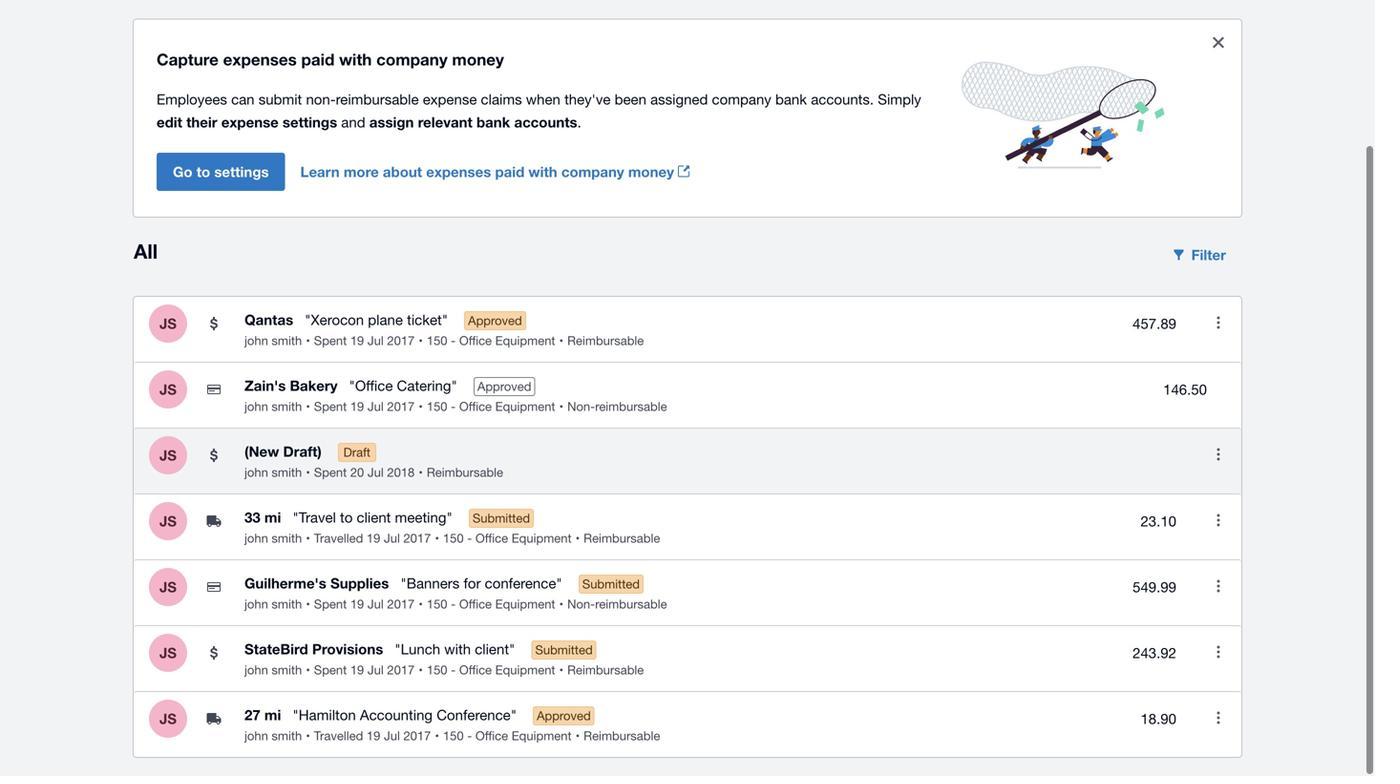 Task type: locate. For each thing, give the bounding box(es) containing it.
1 john smith • spent 19 jul 2017 • 150 - office equipment • reimbursable from the top
[[245, 333, 644, 348]]

john smith • spent 19 jul 2017 • 150 - office equipment • non-reimbursable down catering" on the left of page
[[245, 399, 667, 414]]

2 vertical spatial see more options image
[[1200, 501, 1238, 539]]

jul for "hamilton
[[384, 729, 400, 744]]

reimbursable
[[336, 91, 419, 107], [595, 399, 667, 414], [595, 597, 667, 612]]

1 smith from the top
[[272, 333, 302, 348]]

ticket"
[[407, 311, 448, 328]]

travelled down "hamilton
[[314, 729, 363, 744]]

can
[[231, 91, 255, 107]]

supplies
[[330, 575, 389, 592]]

mi right 33
[[264, 509, 281, 526]]

2 vertical spatial submitted
[[535, 643, 593, 658]]

1 john smith • travelled 19 jul 2017 • 150 - office equipment • reimbursable from the top
[[245, 531, 660, 546]]

assign
[[369, 113, 414, 131]]

19 down "office
[[350, 399, 364, 414]]

js for statebird provisions
[[159, 645, 177, 662]]

"banners
[[401, 575, 460, 592]]

paid down "accounts"
[[495, 163, 525, 180]]

- down "lunch with client"
[[451, 663, 456, 678]]

equipment for statebird provisions
[[495, 663, 555, 678]]

money down been
[[628, 163, 674, 180]]

3 spent from the top
[[314, 465, 347, 480]]

"lunch
[[395, 641, 440, 658]]

2018
[[387, 465, 415, 480]]

2 travelled from the top
[[314, 729, 363, 744]]

2 john smith • spent 19 jul 2017 • 150 - office equipment • reimbursable from the top
[[245, 663, 644, 678]]

- down catering" on the left of page
[[451, 399, 456, 414]]

0 horizontal spatial expenses
[[223, 49, 297, 69]]

1 horizontal spatial bank
[[776, 91, 807, 107]]

expenses
[[223, 49, 297, 69], [426, 163, 491, 180]]

1 js from the top
[[159, 315, 177, 332]]

smith
[[272, 333, 302, 348], [272, 399, 302, 414], [272, 465, 302, 480], [272, 531, 302, 546], [272, 597, 302, 612], [272, 663, 302, 678], [272, 729, 302, 744]]

with down "accounts"
[[529, 163, 558, 180]]

spent for qantas
[[314, 333, 347, 348]]

1 vertical spatial submitted status
[[579, 575, 644, 594]]

john smith • spent 19 jul 2017 • 150 - office equipment • reimbursable
[[245, 333, 644, 348], [245, 663, 644, 678]]

1 vertical spatial money
[[628, 163, 674, 180]]

john down guilherme's
[[245, 597, 268, 612]]

27
[[245, 707, 260, 724]]

5 js from the top
[[159, 579, 177, 596]]

1 vertical spatial company
[[712, 91, 772, 107]]

0 vertical spatial john smith • spent 19 jul 2017 • 150 - office equipment • non-reimbursable
[[245, 399, 667, 414]]

zain's bakery
[[245, 377, 338, 395]]

their
[[186, 113, 217, 131]]

john for "lunch with client"
[[245, 663, 268, 678]]

2017 down "lunch
[[387, 663, 415, 678]]

to right go
[[197, 163, 210, 180]]

1 vertical spatial submitted
[[582, 577, 640, 592]]

qantas
[[245, 311, 293, 329]]

travelled for 33 mi
[[314, 531, 363, 546]]

see more options image right 243.92
[[1200, 633, 1238, 671]]

jul down client
[[384, 531, 400, 546]]

john smith • spent 19 jul 2017 • 150 - office equipment • reimbursable for qantas
[[245, 333, 644, 348]]

0 vertical spatial non-
[[567, 399, 595, 414]]

1 vertical spatial approved status
[[474, 377, 535, 396]]

- up catering" on the left of page
[[451, 333, 456, 348]]

submitted up the "banners for conference"
[[473, 511, 530, 526]]

to
[[197, 163, 210, 180], [340, 509, 353, 526]]

2017 down "hamilton accounting conference"
[[404, 729, 431, 744]]

27 mi
[[245, 707, 281, 724]]

1 spent from the top
[[314, 333, 347, 348]]

0 horizontal spatial settings
[[214, 163, 269, 180]]

assigned
[[651, 91, 708, 107]]

john smith • travelled 19 jul 2017 • 150 - office equipment • reimbursable down the meeting"
[[245, 531, 660, 546]]

jul down "office
[[368, 399, 384, 414]]

0 vertical spatial john smith • travelled 19 jul 2017 • 150 - office equipment • reimbursable
[[245, 531, 660, 546]]

3 smith from the top
[[272, 465, 302, 480]]

approved right catering" on the left of page
[[478, 379, 532, 394]]

19 down the "xerocon plane ticket" at the top of page
[[350, 333, 364, 348]]

1 john from the top
[[245, 333, 268, 348]]

3 js from the top
[[159, 447, 177, 464]]

1 vertical spatial bank
[[477, 113, 510, 131]]

0 vertical spatial expenses
[[223, 49, 297, 69]]

smith for "office catering"
[[272, 399, 302, 414]]

1 vertical spatial mi
[[264, 707, 281, 724]]

see more options image right the "18.90"
[[1200, 699, 1238, 737]]

smith down 27 mi
[[272, 729, 302, 744]]

150 down conference"
[[443, 729, 464, 744]]

1 horizontal spatial settings
[[283, 113, 337, 131]]

0 vertical spatial expense
[[423, 91, 477, 107]]

js for zain's bakery
[[159, 381, 177, 398]]

john smith • spent 19 jul 2017 • 150 - office equipment • reimbursable down "lunch with client"
[[245, 663, 644, 678]]

john smith • spent 19 jul 2017 • 150 - office equipment • non-reimbursable
[[245, 399, 667, 414], [245, 597, 667, 612]]

5 john from the top
[[245, 597, 268, 612]]

5 spent from the top
[[314, 663, 347, 678]]

settings inside the employees can submit non-reimbursable expense claims when they've been assigned company bank accounts. simply edit their expense settings and assign relevant bank accounts .
[[283, 113, 337, 131]]

1 vertical spatial non-
[[567, 597, 595, 612]]

jul down the "xerocon plane ticket" at the top of page
[[368, 333, 384, 348]]

33
[[245, 509, 260, 526]]

0 vertical spatial paid
[[301, 49, 335, 69]]

approved status
[[464, 311, 526, 331], [474, 377, 535, 396], [533, 707, 595, 726]]

1 horizontal spatial company
[[562, 163, 624, 180]]

approved right conference"
[[537, 709, 591, 724]]

company right assigned
[[712, 91, 772, 107]]

smith down zain's bakery
[[272, 399, 302, 414]]

bank left accounts.
[[776, 91, 807, 107]]

- for qantas
[[451, 333, 456, 348]]

3 see more options image from the top
[[1200, 501, 1238, 539]]

jul right the '20'
[[368, 465, 384, 480]]

1 vertical spatial see more options image
[[1200, 633, 1238, 671]]

john smith • spent 19 jul 2017 • 150 - office equipment • reimbursable down ticket"
[[245, 333, 644, 348]]

postal workers catching money image
[[939, 39, 1188, 192]]

2017 down "office catering"
[[387, 399, 415, 414]]

1 horizontal spatial paid
[[495, 163, 525, 180]]

0 vertical spatial submitted status
[[469, 509, 534, 528]]

expenses up can at the top of the page
[[223, 49, 297, 69]]

1 vertical spatial settings
[[214, 163, 269, 180]]

1 see more options image from the top
[[1200, 567, 1238, 605]]

john down (new
[[245, 465, 268, 480]]

1 see more options image from the top
[[1200, 304, 1238, 342]]

john down zain's
[[245, 399, 268, 414]]

2 horizontal spatial with
[[529, 163, 558, 180]]

1 vertical spatial see more options image
[[1200, 435, 1238, 474]]

non-
[[567, 399, 595, 414], [567, 597, 595, 612]]

smith down 33 mi
[[272, 531, 302, 546]]

spent left the '20'
[[314, 465, 347, 480]]

0 vertical spatial money
[[452, 49, 504, 69]]

19 for qantas
[[350, 333, 364, 348]]

see more options image down 146.50
[[1200, 435, 1238, 474]]

"xerocon plane ticket"
[[305, 311, 448, 328]]

0 vertical spatial bank
[[776, 91, 807, 107]]

statebird provisions
[[245, 641, 383, 658]]

company up assign
[[376, 49, 448, 69]]

2017 down plane
[[387, 333, 415, 348]]

2 js from the top
[[159, 381, 177, 398]]

0 vertical spatial company
[[376, 49, 448, 69]]

company inside "button"
[[562, 163, 624, 180]]

0 horizontal spatial with
[[339, 49, 372, 69]]

6 js from the top
[[159, 645, 177, 662]]

john smith • spent 19 jul 2017 • 150 - office equipment • non-reimbursable down for
[[245, 597, 667, 612]]

money up claims in the left top of the page
[[452, 49, 504, 69]]

1 vertical spatial expenses
[[426, 163, 491, 180]]

2 spent from the top
[[314, 399, 347, 414]]

0 horizontal spatial money
[[452, 49, 504, 69]]

2 horizontal spatial company
[[712, 91, 772, 107]]

john smith • spent 19 jul 2017 • 150 - office equipment • non-reimbursable for bakery
[[245, 399, 667, 414]]

-
[[451, 333, 456, 348], [451, 399, 456, 414], [467, 531, 472, 546], [451, 597, 456, 612], [451, 663, 456, 678], [467, 729, 472, 744]]

guilherme's supplies
[[245, 575, 389, 592]]

0 vertical spatial john smith • spent 19 jul 2017 • 150 - office equipment • reimbursable
[[245, 333, 644, 348]]

150 for qantas
[[427, 333, 448, 348]]

1 vertical spatial john smith • travelled 19 jul 2017 • 150 - office equipment • reimbursable
[[245, 729, 660, 744]]

expense down can at the top of the page
[[221, 113, 279, 131]]

john down 33
[[245, 531, 268, 546]]

to for settings
[[197, 163, 210, 180]]

0 vertical spatial see more options image
[[1200, 567, 1238, 605]]

submitted status
[[469, 509, 534, 528], [579, 575, 644, 594], [532, 641, 597, 660]]

john smith • travelled 19 jul 2017 • 150 - office equipment • reimbursable for 33 mi
[[245, 531, 660, 546]]

150 down catering" on the left of page
[[427, 399, 448, 414]]

to inside button
[[197, 163, 210, 180]]

1 vertical spatial expense
[[221, 113, 279, 131]]

jul for "office
[[368, 399, 384, 414]]

paid inside "button"
[[495, 163, 525, 180]]

4 john from the top
[[245, 531, 268, 546]]

with left client"
[[444, 641, 471, 658]]

john smith • travelled 19 jul 2017 • 150 - office equipment • reimbursable down conference"
[[245, 729, 660, 744]]

0 vertical spatial reimbursable
[[336, 91, 419, 107]]

1 horizontal spatial expense
[[423, 91, 477, 107]]

paid up the non-
[[301, 49, 335, 69]]

submitted right conference"
[[582, 577, 640, 592]]

2 john from the top
[[245, 399, 268, 414]]

filter
[[1192, 246, 1226, 264]]

0 vertical spatial to
[[197, 163, 210, 180]]

see more options image
[[1200, 567, 1238, 605], [1200, 633, 1238, 671], [1200, 699, 1238, 737]]

1 horizontal spatial expenses
[[426, 163, 491, 180]]

"banners for conference"
[[401, 575, 562, 592]]

spent down "bakery"
[[314, 399, 347, 414]]

js
[[159, 315, 177, 332], [159, 381, 177, 398], [159, 447, 177, 464], [159, 513, 177, 530], [159, 579, 177, 596], [159, 645, 177, 662], [159, 711, 177, 728]]

150 down "lunch with client"
[[427, 663, 448, 678]]

jul down provisions
[[368, 663, 384, 678]]

capture expenses paid with company money status
[[134, 20, 1242, 217]]

approved status right catering" on the left of page
[[474, 377, 535, 396]]

spent down guilherme's supplies
[[314, 597, 347, 612]]

company down .
[[562, 163, 624, 180]]

close image
[[1200, 23, 1238, 62]]

mi right 27
[[264, 707, 281, 724]]

33 mi
[[245, 509, 281, 526]]

see more options image right 457.89
[[1200, 304, 1238, 342]]

5 smith from the top
[[272, 597, 302, 612]]

see more options image right 23.10 at the right bottom
[[1200, 501, 1238, 539]]

150
[[427, 333, 448, 348], [427, 399, 448, 414], [443, 531, 464, 546], [427, 597, 448, 612], [427, 663, 448, 678], [443, 729, 464, 744]]

smith for "lunch with client"
[[272, 663, 302, 678]]

employees
[[157, 91, 227, 107]]

to left client
[[340, 509, 353, 526]]

2 see more options image from the top
[[1200, 633, 1238, 671]]

"hamilton
[[293, 707, 356, 724]]

2 vertical spatial submitted status
[[532, 641, 597, 660]]

john down statebird
[[245, 663, 268, 678]]

1 horizontal spatial with
[[444, 641, 471, 658]]

2 vertical spatial company
[[562, 163, 624, 180]]

accounts
[[514, 113, 578, 131]]

with
[[339, 49, 372, 69], [529, 163, 558, 180], [444, 641, 471, 658]]

see more options image
[[1200, 304, 1238, 342], [1200, 435, 1238, 474], [1200, 501, 1238, 539]]

7 smith from the top
[[272, 729, 302, 744]]

19 down supplies
[[350, 597, 364, 612]]

1 travelled from the top
[[314, 531, 363, 546]]

office for qantas
[[459, 333, 492, 348]]

0 horizontal spatial to
[[197, 163, 210, 180]]

spent down '"xerocon'
[[314, 333, 347, 348]]

john for "xerocon plane ticket"
[[245, 333, 268, 348]]

2 john smith • spent 19 jul 2017 • 150 - office equipment • non-reimbursable from the top
[[245, 597, 667, 612]]

19
[[350, 333, 364, 348], [350, 399, 364, 414], [367, 531, 381, 546], [350, 597, 364, 612], [350, 663, 364, 678], [367, 729, 381, 744]]

smith down statebird
[[272, 663, 302, 678]]

accounts.
[[811, 91, 874, 107]]

20
[[350, 465, 364, 480]]

submitted status right client"
[[532, 641, 597, 660]]

0 vertical spatial mi
[[264, 509, 281, 526]]

1 vertical spatial reimbursable
[[595, 399, 667, 414]]

1 john smith • spent 19 jul 2017 • 150 - office equipment • non-reimbursable from the top
[[245, 399, 667, 414]]

4 smith from the top
[[272, 531, 302, 546]]

0 horizontal spatial paid
[[301, 49, 335, 69]]

2 vertical spatial with
[[444, 641, 471, 658]]

7 js from the top
[[159, 711, 177, 728]]

approved
[[468, 313, 522, 328], [478, 379, 532, 394], [537, 709, 591, 724]]

jul down supplies
[[368, 597, 384, 612]]

1 vertical spatial with
[[529, 163, 558, 180]]

1 vertical spatial to
[[340, 509, 353, 526]]

150 down "banners
[[427, 597, 448, 612]]

smith down qantas
[[272, 333, 302, 348]]

2 smith from the top
[[272, 399, 302, 414]]

spent down statebird provisions
[[314, 663, 347, 678]]

1 vertical spatial travelled
[[314, 729, 363, 744]]

settings down the non-
[[283, 113, 337, 131]]

- up for
[[467, 531, 472, 546]]

jul
[[368, 333, 384, 348], [368, 399, 384, 414], [368, 465, 384, 480], [384, 531, 400, 546], [368, 597, 384, 612], [368, 663, 384, 678], [384, 729, 400, 744]]

settings inside button
[[214, 163, 269, 180]]

1 vertical spatial paid
[[495, 163, 525, 180]]

approved status for "hamilton accounting conference"
[[533, 707, 595, 726]]

submitted
[[473, 511, 530, 526], [582, 577, 640, 592], [535, 643, 593, 658]]

guilherme's
[[245, 575, 326, 592]]

1 horizontal spatial money
[[628, 163, 674, 180]]

money
[[452, 49, 504, 69], [628, 163, 674, 180]]

john for "banners for conference"
[[245, 597, 268, 612]]

2 vertical spatial approved
[[537, 709, 591, 724]]

go to settings
[[173, 163, 269, 180]]

and
[[341, 113, 365, 130]]

smith down guilherme's
[[272, 597, 302, 612]]

bank
[[776, 91, 807, 107], [477, 113, 510, 131]]

equipment
[[495, 333, 555, 348], [495, 399, 555, 414], [512, 531, 572, 546], [495, 597, 555, 612], [495, 663, 555, 678], [512, 729, 572, 744]]

4 spent from the top
[[314, 597, 347, 612]]

6 smith from the top
[[272, 663, 302, 678]]

2017 for guilherme's supplies
[[387, 597, 415, 612]]

office
[[459, 333, 492, 348], [459, 399, 492, 414], [476, 531, 508, 546], [459, 597, 492, 612], [459, 663, 492, 678], [476, 729, 508, 744]]

bakery
[[290, 377, 338, 395]]

client"
[[475, 641, 515, 658]]

1 vertical spatial john smith • spent 19 jul 2017 • 150 - office equipment • non-reimbursable
[[245, 597, 667, 612]]

7 john from the top
[[245, 729, 268, 744]]

accounting
[[360, 707, 433, 724]]

2 mi from the top
[[264, 707, 281, 724]]

spent
[[314, 333, 347, 348], [314, 399, 347, 414], [314, 465, 347, 480], [314, 597, 347, 612], [314, 663, 347, 678]]

expenses inside "button"
[[426, 163, 491, 180]]

submitted status for statebird provisions
[[532, 641, 597, 660]]

settings
[[283, 113, 337, 131], [214, 163, 269, 180]]

john down 27
[[245, 729, 268, 744]]

travelled down "travel
[[314, 531, 363, 546]]

1 mi from the top
[[264, 509, 281, 526]]

with up and
[[339, 49, 372, 69]]

company inside the employees can submit non-reimbursable expense claims when they've been assigned company bank accounts. simply edit their expense settings and assign relevant bank accounts .
[[712, 91, 772, 107]]

travelled
[[314, 531, 363, 546], [314, 729, 363, 744]]

reimbursable
[[567, 333, 644, 348], [427, 465, 503, 480], [584, 531, 660, 546], [567, 663, 644, 678], [584, 729, 660, 744]]

1 non- from the top
[[567, 399, 595, 414]]

expenses down relevant
[[426, 163, 491, 180]]

submitted status up the "banners for conference"
[[469, 509, 534, 528]]

bank down claims in the left top of the page
[[477, 113, 510, 131]]

see more options image right 549.99
[[1200, 567, 1238, 605]]

0 vertical spatial approved
[[468, 313, 522, 328]]

they've
[[565, 91, 611, 107]]

learn more about expenses paid with company money
[[300, 163, 674, 180]]

2 vertical spatial approved status
[[533, 707, 595, 726]]

0 horizontal spatial expense
[[221, 113, 279, 131]]

2 vertical spatial reimbursable
[[595, 597, 667, 612]]

john down qantas
[[245, 333, 268, 348]]

expense up relevant
[[423, 91, 477, 107]]

john smith • travelled 19 jul 2017 • 150 - office equipment • reimbursable
[[245, 531, 660, 546], [245, 729, 660, 744]]

2 non- from the top
[[567, 597, 595, 612]]

1 vertical spatial john smith • spent 19 jul 2017 • 150 - office equipment • reimbursable
[[245, 663, 644, 678]]

1 horizontal spatial to
[[340, 509, 353, 526]]

see more options image for 23.10
[[1200, 501, 1238, 539]]

john for "office catering"
[[245, 399, 268, 414]]

approved right ticket"
[[468, 313, 522, 328]]

- down "banners
[[451, 597, 456, 612]]

office for zain's bakery
[[459, 399, 492, 414]]

0 vertical spatial settings
[[283, 113, 337, 131]]

approved status right conference"
[[533, 707, 595, 726]]

•
[[306, 333, 310, 348], [419, 333, 423, 348], [559, 333, 564, 348], [306, 399, 310, 414], [419, 399, 423, 414], [559, 399, 564, 414], [306, 465, 310, 480], [419, 465, 423, 480], [306, 531, 310, 546], [435, 531, 439, 546], [576, 531, 580, 546], [306, 597, 310, 612], [419, 597, 423, 612], [559, 597, 564, 612], [306, 663, 310, 678], [419, 663, 423, 678], [559, 663, 564, 678], [306, 729, 310, 744], [435, 729, 439, 744], [576, 729, 580, 744]]

mi
[[264, 509, 281, 526], [264, 707, 281, 724]]

150 down ticket"
[[427, 333, 448, 348]]

2017 down "banners
[[387, 597, 415, 612]]

4 js from the top
[[159, 513, 177, 530]]

0 vertical spatial approved status
[[464, 311, 526, 331]]

submitted status right conference"
[[579, 575, 644, 594]]

reimbursable for "xerocon plane ticket"
[[567, 333, 644, 348]]

150 down the meeting"
[[443, 531, 464, 546]]

smith down (new draft)
[[272, 465, 302, 480]]

reimbursable inside the employees can submit non-reimbursable expense claims when they've been assigned company bank accounts. simply edit their expense settings and assign relevant bank accounts .
[[336, 91, 419, 107]]

2 vertical spatial see more options image
[[1200, 699, 1238, 737]]

2 john smith • travelled 19 jul 2017 • 150 - office equipment • reimbursable from the top
[[245, 729, 660, 744]]

jul for "banners
[[368, 597, 384, 612]]

6 john from the top
[[245, 663, 268, 678]]

0 vertical spatial travelled
[[314, 531, 363, 546]]

for
[[464, 575, 481, 592]]

0 vertical spatial see more options image
[[1200, 304, 1238, 342]]

approved for "hamilton accounting conference"
[[537, 709, 591, 724]]

19 down provisions
[[350, 663, 364, 678]]

expense
[[423, 91, 477, 107], [221, 113, 279, 131]]

settings right go
[[214, 163, 269, 180]]

simply
[[878, 91, 922, 107]]

submitted right client"
[[535, 643, 593, 658]]

approved status right ticket"
[[464, 311, 526, 331]]

0 vertical spatial submitted
[[473, 511, 530, 526]]

jul down accounting
[[384, 729, 400, 744]]



Task type: vqa. For each thing, say whether or not it's contained in the screenshot.
Account
no



Task type: describe. For each thing, give the bounding box(es) containing it.
reimbursable for supplies
[[595, 597, 667, 612]]

reimbursable for "lunch with client"
[[567, 663, 644, 678]]

approved for "xerocon plane ticket"
[[468, 313, 522, 328]]

draft
[[344, 445, 371, 460]]

"lunch with client"
[[395, 641, 515, 658]]

see more options image for 457.89
[[1200, 304, 1238, 342]]

equipment for guilherme's supplies
[[495, 597, 555, 612]]

(new draft)
[[245, 443, 322, 460]]

see more options image for guilherme's supplies
[[1200, 567, 1238, 605]]

mi for 33 mi
[[264, 509, 281, 526]]

"travel
[[293, 509, 336, 526]]

office for statebird provisions
[[459, 663, 492, 678]]

office for guilherme's supplies
[[459, 597, 492, 612]]

243.92
[[1133, 645, 1177, 662]]

jul for "lunch
[[368, 663, 384, 678]]

john smith • spent 19 jul 2017 • 150 - office equipment • non-reimbursable for supplies
[[245, 597, 667, 612]]

go to settings button
[[157, 153, 285, 191]]

travelled for 27 mi
[[314, 729, 363, 744]]

relevant
[[418, 113, 473, 131]]

catering"
[[397, 377, 457, 394]]

smith for "travel to client meeting"
[[272, 531, 302, 546]]

"xerocon
[[305, 311, 364, 328]]

submitted status for guilherme's supplies
[[579, 575, 644, 594]]

learn more about expenses paid with company money button
[[300, 153, 705, 191]]

"travel to client meeting"
[[293, 509, 453, 526]]

statebird
[[245, 641, 308, 658]]

js for (new draft)
[[159, 447, 177, 464]]

john for "hamilton accounting conference"
[[245, 729, 268, 744]]

2017 for zain's bakery
[[387, 399, 415, 414]]

19 for statebird provisions
[[350, 663, 364, 678]]

when
[[526, 91, 561, 107]]

john smith • spent 19 jul 2017 • 150 - office equipment • reimbursable for statebird provisions
[[245, 663, 644, 678]]

learn more about expenses paid with company money link
[[300, 153, 705, 191]]

john for "travel to client meeting"
[[245, 531, 268, 546]]

457.89
[[1133, 315, 1177, 332]]

draft)
[[283, 443, 322, 460]]

non- for zain's bakery
[[567, 399, 595, 414]]

edit
[[157, 113, 182, 131]]

john smith • spent 20 jul 2018 • reimbursable
[[245, 465, 503, 480]]

3 see more options image from the top
[[1200, 699, 1238, 737]]

0 horizontal spatial bank
[[477, 113, 510, 131]]

19 for guilherme's supplies
[[350, 597, 364, 612]]

- for zain's bakery
[[451, 399, 456, 414]]

employees can submit non-reimbursable expense claims when they've been assigned company bank accounts. simply edit their expense settings and assign relevant bank accounts .
[[157, 91, 922, 131]]

capture
[[157, 49, 219, 69]]

smith for "hamilton accounting conference"
[[272, 729, 302, 744]]

reimbursable for "travel to client meeting"
[[584, 531, 660, 546]]

meeting"
[[395, 509, 453, 526]]

jul for "xerocon
[[368, 333, 384, 348]]

2 see more options image from the top
[[1200, 435, 1238, 474]]

- for guilherme's supplies
[[451, 597, 456, 612]]

reimbursable for bakery
[[595, 399, 667, 414]]

been
[[615, 91, 647, 107]]

more
[[344, 163, 379, 180]]

3 john from the top
[[245, 465, 268, 480]]

js for qantas
[[159, 315, 177, 332]]

reimbursable for "hamilton accounting conference"
[[584, 729, 660, 744]]

150 for guilherme's supplies
[[427, 597, 448, 612]]

conference"
[[437, 707, 517, 724]]

- down conference"
[[467, 729, 472, 744]]

provisions
[[312, 641, 383, 658]]

"hamilton accounting conference"
[[293, 707, 517, 724]]

plane
[[368, 311, 403, 328]]

equipment for zain's bakery
[[495, 399, 555, 414]]

spent for zain's bakery
[[314, 399, 347, 414]]

146.50
[[1164, 381, 1207, 398]]

to for client
[[340, 509, 353, 526]]

19 for zain's bakery
[[350, 399, 364, 414]]

.
[[578, 113, 581, 130]]

go to settings link
[[157, 153, 300, 191]]

js for guilherme's supplies
[[159, 579, 177, 596]]

spent for guilherme's supplies
[[314, 597, 347, 612]]

claims
[[481, 91, 522, 107]]

with inside "button"
[[529, 163, 558, 180]]

(new
[[245, 443, 279, 460]]

19 down accounting
[[367, 729, 381, 744]]

- for statebird provisions
[[451, 663, 456, 678]]

non- for guilherme's supplies
[[567, 597, 595, 612]]

draft status
[[338, 443, 376, 462]]

spent for statebird provisions
[[314, 663, 347, 678]]

learn
[[300, 163, 340, 180]]

150 for statebird provisions
[[427, 663, 448, 678]]

mi for 27 mi
[[264, 707, 281, 724]]

1 vertical spatial approved
[[478, 379, 532, 394]]

jul for "travel
[[384, 531, 400, 546]]

150 for zain's bakery
[[427, 399, 448, 414]]

john smith • travelled 19 jul 2017 • 150 - office equipment • reimbursable for 27 mi
[[245, 729, 660, 744]]

0 horizontal spatial company
[[376, 49, 448, 69]]

capture expenses paid with company money
[[157, 49, 504, 69]]

about
[[383, 163, 422, 180]]

23.10
[[1141, 513, 1177, 530]]

see more options image for statebird provisions
[[1200, 633, 1238, 671]]

go
[[173, 163, 193, 180]]

money inside "button"
[[628, 163, 674, 180]]

non-
[[306, 91, 336, 107]]

submit
[[259, 91, 302, 107]]

conference"
[[485, 575, 562, 592]]

0 vertical spatial with
[[339, 49, 372, 69]]

2017 for statebird provisions
[[387, 663, 415, 678]]

approved status for "xerocon plane ticket"
[[464, 311, 526, 331]]

smith for "banners for conference"
[[272, 597, 302, 612]]

client
[[357, 509, 391, 526]]

"office
[[349, 377, 393, 394]]

submitted for statebird provisions
[[535, 643, 593, 658]]

submitted for guilherme's supplies
[[582, 577, 640, 592]]

equipment for qantas
[[495, 333, 555, 348]]

smith for "xerocon plane ticket"
[[272, 333, 302, 348]]

filter button
[[1159, 236, 1242, 274]]

2017 for qantas
[[387, 333, 415, 348]]

all
[[134, 239, 158, 263]]

zain's
[[245, 377, 286, 395]]

19 down client
[[367, 531, 381, 546]]

549.99
[[1133, 579, 1177, 596]]

18.90
[[1141, 711, 1177, 728]]

"office catering"
[[349, 377, 457, 394]]

2017 down the meeting"
[[404, 531, 431, 546]]



